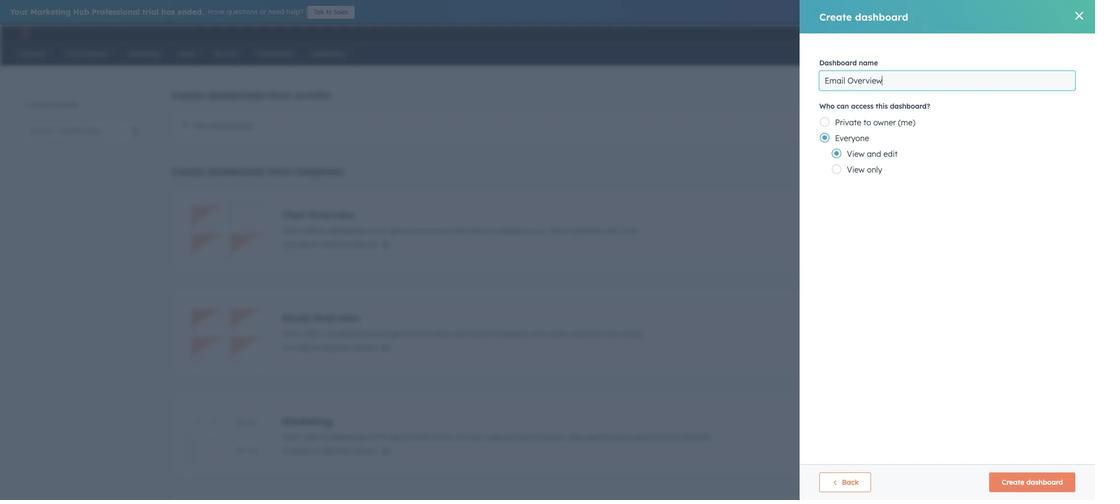 Task type: vqa. For each thing, say whether or not it's contained in the screenshot.
Defaults
no



Task type: locate. For each thing, give the bounding box(es) containing it.
receives
[[571, 226, 601, 236], [571, 329, 601, 339]]

overview right email
[[313, 312, 360, 324]]

that for email overview
[[416, 329, 431, 339]]

create dashboard button
[[989, 473, 1075, 493]]

reports inside marketing start with a dashboard of 9 reports that focus on your website performance. also performance and contact activity.
[[387, 433, 413, 442]]

2 view from the top
[[847, 165, 865, 175]]

3 start from the top
[[282, 433, 301, 442]]

requests inside the chat overview start with a dashboard of 6 reports that show the kind of requests your team receives over chat.
[[496, 226, 528, 236]]

and
[[867, 149, 881, 159], [636, 433, 651, 442]]

1 vertical spatial dashboards
[[207, 165, 265, 178]]

access
[[851, 102, 874, 111]]

team
[[549, 226, 568, 236], [549, 329, 568, 339]]

create dashboard
[[819, 11, 908, 23], [1002, 479, 1063, 487]]

marketing left hub
[[30, 7, 71, 17]]

to for talk
[[326, 8, 332, 16]]

0 horizontal spatial 14
[[30, 100, 37, 109]]

0 vertical spatial view
[[847, 149, 865, 159]]

Dashboard name text field
[[819, 71, 1075, 91]]

1 horizontal spatial marketing
[[282, 415, 333, 428]]

2 team from the top
[[549, 329, 568, 339]]

dashboards up new dashboard
[[207, 89, 265, 101]]

notifications button
[[1015, 25, 1031, 40]]

0 vertical spatial start
[[282, 226, 301, 236]]

2 requests from the top
[[496, 329, 528, 339]]

1 receives from the top
[[571, 226, 601, 236]]

3 that from the top
[[416, 433, 431, 442]]

requests inside the email overview start with a dashboard of 6 reports that show the kind of requests your team receives over email.
[[496, 329, 528, 339]]

0 vertical spatial kind
[[469, 226, 484, 236]]

over left email.
[[603, 329, 619, 339]]

start down email
[[282, 329, 301, 339]]

2 vertical spatial a
[[321, 433, 326, 442]]

1 vertical spatial requests
[[496, 329, 528, 339]]

over for email overview
[[603, 329, 619, 339]]

menu containing music
[[885, 25, 1083, 40]]

a inside the email overview start with a dashboard of 6 reports that show the kind of requests your team receives over email.
[[321, 329, 326, 339]]

requests
[[496, 226, 528, 236], [496, 329, 528, 339]]

1 horizontal spatial create dashboard
[[1002, 479, 1063, 487]]

over
[[603, 226, 619, 236], [603, 329, 619, 339]]

0 vertical spatial overview
[[308, 209, 355, 221]]

None checkbox
[[171, 289, 1050, 377], [171, 392, 1050, 480], [171, 289, 1050, 377], [171, 392, 1050, 480]]

who
[[819, 102, 835, 111]]

kind
[[469, 226, 484, 236], [469, 329, 484, 339]]

with up includes 9 default reports
[[303, 433, 319, 442]]

1 vertical spatial create dashboard
[[1002, 479, 1063, 487]]

and left the contact
[[636, 433, 651, 442]]

also
[[568, 433, 584, 442]]

2 includes from the top
[[282, 343, 314, 353]]

None checkbox
[[171, 186, 1050, 273], [171, 496, 1050, 501], [171, 186, 1050, 273], [171, 496, 1050, 501]]

to right talk
[[326, 8, 332, 16]]

to inside button
[[326, 8, 332, 16]]

1 vertical spatial includes 6 default reports
[[282, 343, 378, 353]]

1 that from the top
[[416, 226, 431, 236]]

templates
[[295, 165, 344, 178]]

over inside the email overview start with a dashboard of 6 reports that show the kind of requests your team receives over email.
[[603, 329, 619, 339]]

default for marketing
[[322, 446, 349, 456]]

create dashboards from templates
[[171, 165, 344, 178]]

2 dashboards from the top
[[207, 165, 265, 178]]

1 vertical spatial your
[[530, 329, 547, 339]]

contact
[[653, 433, 681, 442]]

1-
[[24, 100, 30, 109]]

0 horizontal spatial marketing
[[30, 7, 71, 17]]

0 vertical spatial to
[[326, 8, 332, 16]]

0 vertical spatial and
[[867, 149, 881, 159]]

menu
[[885, 25, 1083, 40]]

2 vertical spatial that
[[416, 433, 431, 442]]

start
[[282, 226, 301, 236], [282, 329, 301, 339], [282, 433, 301, 442]]

0 vertical spatial marketing
[[30, 7, 71, 17]]

0 horizontal spatial and
[[636, 433, 651, 442]]

1 vertical spatial that
[[416, 329, 431, 339]]

includes 6 default reports down email
[[282, 343, 378, 353]]

dashboards down new dashboard
[[207, 165, 265, 178]]

2 start from the top
[[282, 329, 301, 339]]

1 horizontal spatial to
[[864, 118, 871, 128]]

create inside button
[[1002, 479, 1024, 487]]

with inside the chat overview start with a dashboard of 6 reports that show the kind of requests your team receives over chat.
[[303, 226, 319, 236]]

1 kind from the top
[[469, 226, 484, 236]]

create dashboard inside create dashboard button
[[1002, 479, 1063, 487]]

with down email
[[303, 329, 319, 339]]

1 requests from the top
[[496, 226, 528, 236]]

calling icon button
[[940, 26, 957, 39]]

show inside the chat overview start with a dashboard of 6 reports that show the kind of requests your team receives over chat.
[[433, 226, 452, 236]]

1 includes 6 default reports from the top
[[282, 240, 378, 249]]

1 14 from the left
[[30, 100, 37, 109]]

receives inside the chat overview start with a dashboard of 6 reports that show the kind of requests your team receives over chat.
[[571, 226, 601, 236]]

1 team from the top
[[549, 226, 568, 236]]

2 vertical spatial your
[[467, 433, 484, 442]]

dashboards
[[207, 89, 265, 101], [207, 165, 265, 178]]

1 view from the top
[[847, 149, 865, 159]]

0 vertical spatial your
[[530, 226, 547, 236]]

and inside marketing start with a dashboard of 9 reports that focus on your website performance. also performance and contact activity.
[[636, 433, 651, 442]]

of inside marketing start with a dashboard of 9 reports that focus on your website performance. also performance and contact activity.
[[370, 433, 378, 442]]

2 receives from the top
[[571, 329, 601, 339]]

sales
[[334, 8, 348, 16]]

and up only at the right of the page
[[867, 149, 881, 159]]

show for email overview
[[433, 329, 452, 339]]

2 the from the top
[[455, 329, 466, 339]]

create
[[819, 11, 852, 23], [171, 89, 204, 101], [171, 165, 204, 178], [1002, 479, 1024, 487]]

1 from from the top
[[268, 89, 292, 101]]

0 vertical spatial 9
[[380, 433, 384, 442]]

0 horizontal spatial to
[[326, 8, 332, 16]]

that inside the email overview start with a dashboard of 6 reports that show the kind of requests your team receives over email.
[[416, 329, 431, 339]]

default
[[323, 240, 349, 249], [323, 343, 349, 353], [322, 446, 349, 456]]

2 vertical spatial start
[[282, 433, 301, 442]]

who can access this dashboard?
[[819, 102, 930, 111]]

1 with from the top
[[303, 226, 319, 236]]

1 start from the top
[[282, 226, 301, 236]]

with
[[303, 226, 319, 236], [303, 329, 319, 339], [303, 433, 319, 442]]

includes 6 default reports for email
[[282, 343, 378, 353]]

kind inside the chat overview start with a dashboard of 6 reports that show the kind of requests your team receives over chat.
[[469, 226, 484, 236]]

2 show from the top
[[433, 329, 452, 339]]

1 vertical spatial includes
[[282, 343, 314, 353]]

the inside the email overview start with a dashboard of 6 reports that show the kind of requests your team receives over email.
[[455, 329, 466, 339]]

1 vertical spatial 9
[[316, 446, 320, 456]]

overview inside the chat overview start with a dashboard of 6 reports that show the kind of requests your team receives over chat.
[[308, 209, 355, 221]]

dashboard?
[[890, 102, 930, 111]]

1 includes from the top
[[282, 240, 314, 249]]

focus
[[433, 433, 453, 442]]

over inside the chat overview start with a dashboard of 6 reports that show the kind of requests your team receives over chat.
[[603, 226, 619, 236]]

receives left email.
[[571, 329, 601, 339]]

receives inside the email overview start with a dashboard of 6 reports that show the kind of requests your team receives over email.
[[571, 329, 601, 339]]

0 vertical spatial that
[[416, 226, 431, 236]]

from left 'scratch'
[[268, 89, 292, 101]]

from
[[268, 89, 292, 101], [268, 165, 292, 178]]

includes 6 default reports
[[282, 240, 378, 249], [282, 343, 378, 353]]

view down everyone
[[847, 149, 865, 159]]

reports inside the chat overview start with a dashboard of 6 reports that show the kind of requests your team receives over chat.
[[387, 226, 414, 236]]

1 over from the top
[[603, 226, 619, 236]]

receives left chat.
[[571, 226, 601, 236]]

team inside the chat overview start with a dashboard of 6 reports that show the kind of requests your team receives over chat.
[[549, 226, 568, 236]]

start down 'chat'
[[282, 226, 301, 236]]

2 a from the top
[[321, 329, 326, 339]]

0 vertical spatial includes
[[282, 240, 314, 249]]

menu item
[[937, 25, 939, 40]]

0 vertical spatial a
[[321, 226, 326, 236]]

2 that from the top
[[416, 329, 431, 339]]

6 inside the chat overview start with a dashboard of 6 reports that show the kind of requests your team receives over chat.
[[380, 226, 385, 236]]

dashboard
[[855, 11, 908, 23], [212, 121, 253, 130], [328, 226, 368, 236], [328, 329, 368, 339], [328, 433, 368, 442], [1026, 479, 1063, 487]]

that
[[416, 226, 431, 236], [416, 329, 431, 339], [416, 433, 431, 442]]

1 vertical spatial the
[[455, 329, 466, 339]]

your inside the chat overview start with a dashboard of 6 reports that show the kind of requests your team receives over chat.
[[530, 226, 547, 236]]

need
[[268, 7, 284, 16]]

2 vertical spatial with
[[303, 433, 319, 442]]

1 vertical spatial default
[[323, 343, 349, 353]]

0 vertical spatial with
[[303, 226, 319, 236]]

results
[[57, 100, 78, 109]]

2 vertical spatial default
[[322, 446, 349, 456]]

6 inside the email overview start with a dashboard of 6 reports that show the kind of requests your team receives over email.
[[380, 329, 385, 339]]

greg robinson image
[[1039, 28, 1048, 37]]

2 over from the top
[[603, 329, 619, 339]]

dashboard inside marketing start with a dashboard of 9 reports that focus on your website performance. also performance and contact activity.
[[328, 433, 368, 442]]

3 with from the top
[[303, 433, 319, 442]]

website
[[486, 433, 514, 442]]

notifications image
[[1019, 29, 1028, 38]]

1 vertical spatial overview
[[313, 312, 360, 324]]

marketing up includes 9 default reports
[[282, 415, 333, 428]]

1 vertical spatial and
[[636, 433, 651, 442]]

includes for email
[[282, 343, 314, 353]]

requests for email overview
[[496, 329, 528, 339]]

team inside the email overview start with a dashboard of 6 reports that show the kind of requests your team receives over email.
[[549, 329, 568, 339]]

new dashboard
[[194, 121, 253, 130]]

private
[[835, 118, 861, 128]]

1 vertical spatial a
[[321, 329, 326, 339]]

the inside the chat overview start with a dashboard of 6 reports that show the kind of requests your team receives over chat.
[[455, 226, 466, 236]]

default for chat overview
[[323, 240, 349, 249]]

2 kind from the top
[[469, 329, 484, 339]]

0 vertical spatial from
[[268, 89, 292, 101]]

your
[[530, 226, 547, 236], [530, 329, 547, 339], [467, 433, 484, 442]]

1 vertical spatial show
[[433, 329, 452, 339]]

everyone
[[835, 133, 869, 143]]

dashboards for templates
[[207, 165, 265, 178]]

1 the from the top
[[455, 226, 466, 236]]

performance.
[[516, 433, 566, 442]]

that inside the chat overview start with a dashboard of 6 reports that show the kind of requests your team receives over chat.
[[416, 226, 431, 236]]

start up includes 9 default reports
[[282, 433, 301, 442]]

0 vertical spatial the
[[455, 226, 466, 236]]

0 vertical spatial default
[[323, 240, 349, 249]]

with down 'chat'
[[303, 226, 319, 236]]

email.
[[621, 329, 643, 339]]

dashboard
[[819, 59, 857, 67]]

marketing start with a dashboard of 9 reports that focus on your website performance. also performance and contact activity.
[[282, 415, 712, 442]]

includes
[[282, 240, 314, 249], [282, 343, 314, 353], [282, 446, 314, 456]]

settings image
[[1002, 29, 1011, 38]]

receives for chat overview
[[571, 226, 601, 236]]

3 includes from the top
[[282, 446, 314, 456]]

close image
[[1075, 12, 1083, 20]]

1 dashboards from the top
[[207, 89, 265, 101]]

14
[[30, 100, 37, 109], [47, 100, 55, 109]]

overview for email overview
[[313, 312, 360, 324]]

overview right 'chat'
[[308, 209, 355, 221]]

2 from from the top
[[268, 165, 292, 178]]

have
[[208, 7, 225, 16]]

show
[[433, 226, 452, 236], [433, 329, 452, 339]]

kind inside the email overview start with a dashboard of 6 reports that show the kind of requests your team receives over email.
[[469, 329, 484, 339]]

with for chat
[[303, 226, 319, 236]]

a inside marketing start with a dashboard of 9 reports that focus on your website performance. also performance and contact activity.
[[321, 433, 326, 442]]

1 vertical spatial over
[[603, 329, 619, 339]]

a
[[321, 226, 326, 236], [321, 329, 326, 339], [321, 433, 326, 442]]

dashboard inside the email overview start with a dashboard of 6 reports that show the kind of requests your team receives over email.
[[328, 329, 368, 339]]

0 vertical spatial dashboards
[[207, 89, 265, 101]]

6
[[380, 226, 385, 236], [316, 240, 320, 249], [380, 329, 385, 339], [316, 343, 320, 353]]

9
[[380, 433, 384, 442], [316, 446, 320, 456]]

help?
[[286, 7, 303, 16]]

1 show from the top
[[433, 226, 452, 236]]

reports
[[387, 226, 414, 236], [351, 240, 378, 249], [387, 329, 414, 339], [351, 343, 378, 353], [387, 433, 413, 442], [351, 446, 378, 456]]

your inside the email overview start with a dashboard of 6 reports that show the kind of requests your team receives over email.
[[530, 329, 547, 339]]

view
[[847, 149, 865, 159], [847, 165, 865, 175]]

2 vertical spatial includes
[[282, 446, 314, 456]]

3 a from the top
[[321, 433, 326, 442]]

0 vertical spatial show
[[433, 226, 452, 236]]

of
[[39, 100, 46, 109], [370, 226, 378, 236], [487, 226, 494, 236], [370, 329, 378, 339], [487, 329, 494, 339], [370, 433, 378, 442]]

hub
[[73, 7, 89, 17]]

1 vertical spatial from
[[268, 165, 292, 178]]

1 vertical spatial marketing
[[282, 415, 333, 428]]

with inside the email overview start with a dashboard of 6 reports that show the kind of requests your team receives over email.
[[303, 329, 319, 339]]

dashboard name
[[819, 59, 878, 67]]

overview
[[308, 209, 355, 221], [313, 312, 360, 324]]

includes 6 default reports down 'chat'
[[282, 240, 378, 249]]

over left chat.
[[603, 226, 619, 236]]

1 horizontal spatial 14
[[47, 100, 55, 109]]

0 horizontal spatial 9
[[316, 446, 320, 456]]

0 vertical spatial receives
[[571, 226, 601, 236]]

that for chat overview
[[416, 226, 431, 236]]

marketplaces button
[[959, 25, 980, 40]]

the
[[455, 226, 466, 236], [455, 329, 466, 339]]

to down access
[[864, 118, 871, 128]]

dashboard inside checkbox
[[212, 121, 253, 130]]

show inside the email overview start with a dashboard of 6 reports that show the kind of requests your team receives over email.
[[433, 329, 452, 339]]

includes for marketing
[[282, 446, 314, 456]]

1 vertical spatial with
[[303, 329, 319, 339]]

0 vertical spatial over
[[603, 226, 619, 236]]

1 vertical spatial kind
[[469, 329, 484, 339]]

0 vertical spatial team
[[549, 226, 568, 236]]

view for view only
[[847, 165, 865, 175]]

to for private
[[864, 118, 871, 128]]

1 a from the top
[[321, 226, 326, 236]]

1 horizontal spatial and
[[867, 149, 881, 159]]

to
[[326, 8, 332, 16], [864, 118, 871, 128]]

2 with from the top
[[303, 329, 319, 339]]

includes 6 default reports for chat
[[282, 240, 378, 249]]

0 vertical spatial includes 6 default reports
[[282, 240, 378, 249]]

1 horizontal spatial 9
[[380, 433, 384, 442]]

questions
[[226, 7, 258, 16]]

requests for chat overview
[[496, 226, 528, 236]]

0 vertical spatial create dashboard
[[819, 11, 908, 23]]

chat.
[[621, 226, 640, 236]]

from left templates
[[268, 165, 292, 178]]

help button
[[982, 25, 999, 40]]

a inside the chat overview start with a dashboard of 6 reports that show the kind of requests your team receives over chat.
[[321, 226, 326, 236]]

performance
[[586, 433, 634, 442]]

overview inside the email overview start with a dashboard of 6 reports that show the kind of requests your team receives over email.
[[313, 312, 360, 324]]

1 vertical spatial start
[[282, 329, 301, 339]]

start inside the chat overview start with a dashboard of 6 reports that show the kind of requests your team receives over chat.
[[282, 226, 301, 236]]

music button
[[1033, 25, 1082, 40]]

1 vertical spatial view
[[847, 165, 865, 175]]

1-14 of 14 results
[[24, 100, 78, 109]]

1 vertical spatial to
[[864, 118, 871, 128]]

2 includes 6 default reports from the top
[[282, 343, 378, 353]]

hubspot link
[[12, 27, 37, 38]]

1 vertical spatial team
[[549, 329, 568, 339]]

marketing
[[30, 7, 71, 17], [282, 415, 333, 428]]

1 vertical spatial receives
[[571, 329, 601, 339]]

talk
[[314, 8, 325, 16]]

0 vertical spatial requests
[[496, 226, 528, 236]]

reports inside the email overview start with a dashboard of 6 reports that show the kind of requests your team receives over email.
[[387, 329, 414, 339]]

view left only at the right of the page
[[847, 165, 865, 175]]

start inside the email overview start with a dashboard of 6 reports that show the kind of requests your team receives over email.
[[282, 329, 301, 339]]



Task type: describe. For each thing, give the bounding box(es) containing it.
view for view and edit
[[847, 149, 865, 159]]

the for email overview
[[455, 329, 466, 339]]

back
[[842, 479, 859, 487]]

name
[[859, 59, 878, 67]]

view only
[[847, 165, 882, 175]]

trial
[[142, 7, 159, 17]]

kind for email overview
[[469, 329, 484, 339]]

close image
[[1071, 8, 1079, 16]]

receives for email overview
[[571, 329, 601, 339]]

(me)
[[898, 118, 915, 128]]

start inside marketing start with a dashboard of 9 reports that focus on your website performance. also performance and contact activity.
[[282, 433, 301, 442]]

a for chat
[[321, 226, 326, 236]]

your inside marketing start with a dashboard of 9 reports that focus on your website performance. also performance and contact activity.
[[467, 433, 484, 442]]

new
[[194, 121, 210, 130]]

overview for chat overview
[[308, 209, 355, 221]]

owner
[[873, 118, 896, 128]]

has
[[161, 7, 175, 17]]

hubspot image
[[18, 27, 30, 38]]

that inside marketing start with a dashboard of 9 reports that focus on your website performance. also performance and contact activity.
[[416, 433, 431, 442]]

on
[[455, 433, 465, 442]]

kind for chat overview
[[469, 226, 484, 236]]

talk to sales
[[314, 8, 348, 16]]

default for email overview
[[323, 343, 349, 353]]

from for scratch
[[268, 89, 292, 101]]

or
[[260, 7, 266, 16]]

professional
[[92, 7, 140, 17]]

0 horizontal spatial create dashboard
[[819, 11, 908, 23]]

your
[[10, 7, 28, 17]]

create dashboards from scratch
[[171, 89, 331, 101]]

chat overview start with a dashboard of 6 reports that show the kind of requests your team receives over chat.
[[282, 209, 640, 236]]

Search search field
[[24, 121, 147, 140]]

show for chat overview
[[433, 226, 452, 236]]

email overview start with a dashboard of 6 reports that show the kind of requests your team receives over email.
[[282, 312, 643, 339]]

can
[[837, 102, 849, 111]]

over for chat overview
[[603, 226, 619, 236]]

calling icon image
[[944, 29, 953, 37]]

scratch
[[295, 89, 331, 101]]

back button
[[819, 473, 871, 493]]

New dashboard checkbox
[[171, 109, 1050, 142]]

dashboard inside button
[[1026, 479, 1063, 487]]

start for chat
[[282, 226, 301, 236]]

this
[[876, 102, 888, 111]]

team for email overview
[[549, 329, 568, 339]]

ended.
[[177, 7, 204, 17]]

music
[[1050, 29, 1068, 36]]

includes for chat
[[282, 240, 314, 249]]

your marketing hub professional trial has ended. have questions or need help?
[[10, 7, 303, 17]]

dashboards for scratch
[[207, 89, 265, 101]]

marketing inside marketing start with a dashboard of 9 reports that focus on your website performance. also performance and contact activity.
[[282, 415, 333, 428]]

team for chat overview
[[549, 226, 568, 236]]

with for email
[[303, 329, 319, 339]]

activity.
[[683, 433, 712, 442]]

2 14 from the left
[[47, 100, 55, 109]]

upgrade
[[903, 30, 931, 37]]

start for email
[[282, 329, 301, 339]]

includes 9 default reports
[[282, 446, 378, 456]]

the for chat overview
[[455, 226, 466, 236]]

only
[[867, 165, 882, 175]]

chat
[[282, 209, 305, 221]]

edit
[[883, 149, 898, 159]]

from for templates
[[268, 165, 292, 178]]

settings link
[[1000, 27, 1013, 38]]

help image
[[986, 29, 995, 38]]

your for email overview
[[530, 329, 547, 339]]

dashboard inside the chat overview start with a dashboard of 6 reports that show the kind of requests your team receives over chat.
[[328, 226, 368, 236]]

with inside marketing start with a dashboard of 9 reports that focus on your website performance. also performance and contact activity.
[[303, 433, 319, 442]]

email
[[282, 312, 310, 324]]

your for chat overview
[[530, 226, 547, 236]]

talk to sales button
[[307, 6, 355, 19]]

private to owner (me)
[[835, 118, 915, 128]]

view and edit
[[847, 149, 898, 159]]

9 inside marketing start with a dashboard of 9 reports that focus on your website performance. also performance and contact activity.
[[380, 433, 384, 442]]

marketplaces image
[[965, 29, 974, 38]]

a for email
[[321, 329, 326, 339]]

upgrade image
[[892, 29, 901, 38]]



